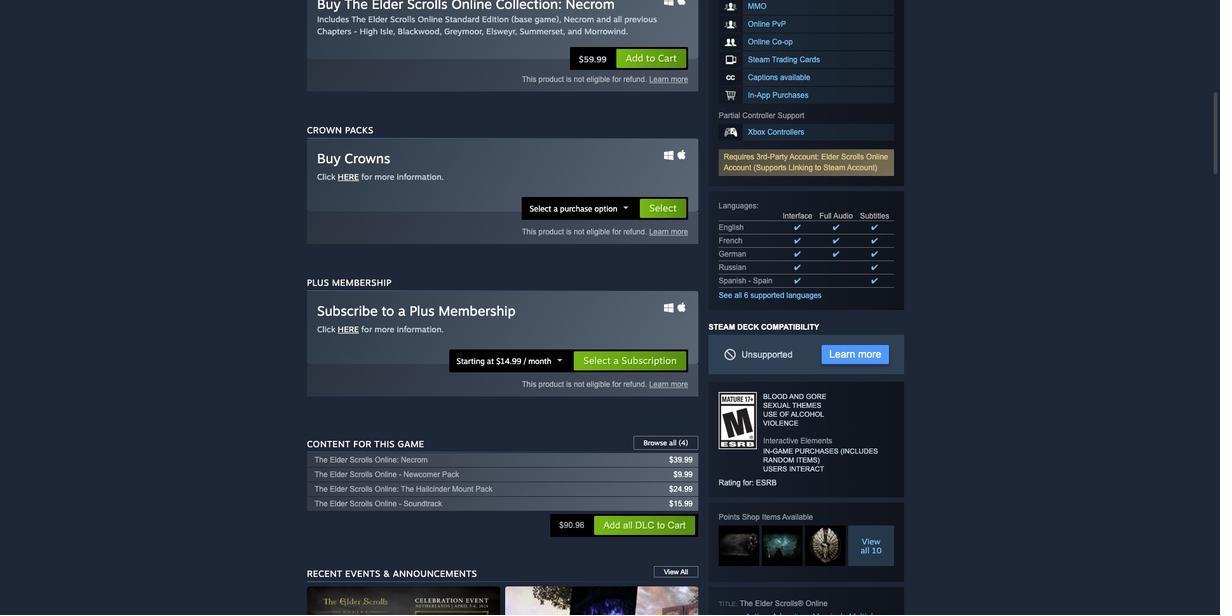 Task type: describe. For each thing, give the bounding box(es) containing it.
alcohol
[[791, 411, 825, 418]]

account)
[[848, 163, 878, 172]]

select for select a purchase option
[[530, 204, 552, 214]]

russian
[[719, 263, 747, 272]]

steam inside requires 3rd-party account: elder scrolls online account (supports linking to steam account)
[[824, 163, 846, 172]]

product for subscribe to a plus membership
[[539, 380, 564, 389]]

- up "the elder scrolls online: the hailcinder mount pack" at the bottom left of page
[[399, 470, 402, 479]]

all for view all 10
[[861, 545, 870, 556]]

click inside buy crowns click here for more information.
[[317, 172, 336, 182]]

plus membership
[[307, 277, 392, 288]]

the elder scrolls online: necrom
[[315, 456, 428, 465]]

see
[[719, 291, 733, 300]]

$24.99
[[670, 485, 693, 494]]

- down "the elder scrolls online: the hailcinder mount pack" at the bottom left of page
[[399, 500, 402, 509]]

to inside "link"
[[646, 52, 656, 64]]

scrolls for the elder scrolls online - soundtrack
[[350, 500, 373, 509]]

scrolls®
[[775, 600, 804, 608]]

full audio
[[820, 212, 853, 221]]

the inside includes the elder scrolls online standard edition (base game), necrom and all previous chapters - high isle, blackwood, greymoor, elsweyr, summerset, and morrowind.
[[352, 14, 366, 24]]

view for all
[[664, 568, 679, 576]]

buy crowns click here for more information.
[[317, 150, 444, 182]]

not for subscribe to a plus membership
[[574, 380, 585, 389]]

spanish - spain
[[719, 277, 773, 285]]

browse
[[644, 439, 667, 448]]

select link
[[640, 198, 687, 219]]

3rd-
[[757, 153, 770, 161]]

controller
[[743, 111, 776, 120]]

includes
[[317, 14, 349, 24]]

dlc
[[636, 520, 655, 531]]

themes
[[793, 402, 822, 409]]

0 vertical spatial pack
[[442, 470, 459, 479]]

account: elder
[[790, 153, 839, 161]]

buy
[[317, 150, 341, 167]]

refund. for buy crowns
[[624, 228, 647, 236]]

online inside the online pvp link
[[748, 20, 770, 29]]

see all 6 supported languages
[[719, 291, 822, 300]]

and inside "blood and gore sexual themes use of alcohol violence"
[[790, 393, 804, 401]]

here inside subscribe to a plus membership click here for more information.
[[338, 324, 359, 334]]

available
[[780, 73, 811, 82]]

scrolls for the elder scrolls online: necrom
[[350, 456, 373, 465]]

steam trading cards link
[[719, 51, 894, 68]]

click inside subscribe to a plus membership click here for more information.
[[317, 324, 336, 334]]

at
[[487, 357, 494, 366]]

unsupported
[[742, 350, 793, 360]]

online inside includes the elder scrolls online standard edition (base game), necrom and all previous chapters - high isle, blackwood, greymoor, elsweyr, summerset, and morrowind.
[[418, 14, 443, 24]]

standard
[[445, 14, 480, 24]]

online down "the elder scrolls online: the hailcinder mount pack" at the bottom left of page
[[375, 500, 397, 509]]

steam deck compatibility
[[709, 323, 820, 332]]

starting at $14.99 / month
[[457, 357, 552, 366]]

1 not from the top
[[574, 75, 585, 84]]

view all link
[[654, 566, 699, 578]]

information. inside subscribe to a plus membership click here for more information.
[[397, 324, 444, 334]]

1 refund. from the top
[[624, 75, 647, 84]]

add all dlc to cart
[[604, 520, 686, 531]]

random
[[764, 456, 795, 464]]

0 horizontal spatial in-
[[748, 91, 757, 100]]

online inside requires 3rd-party account: elder scrolls online account (supports linking to steam account)
[[867, 153, 889, 161]]

10
[[872, 545, 882, 556]]

includes the elder scrolls online standard edition (base game), necrom and all previous chapters - high isle, blackwood, greymoor, elsweyr, summerset, and morrowind.
[[317, 14, 657, 36]]

1 vertical spatial necrom
[[401, 456, 428, 465]]

/
[[524, 357, 526, 366]]

for
[[354, 439, 372, 449]]

deck
[[738, 323, 759, 332]]

for:
[[743, 479, 754, 488]]

game for in-
[[773, 448, 793, 455]]

month
[[529, 357, 552, 366]]

isle,
[[380, 26, 395, 36]]

learn for add to cart
[[649, 75, 669, 84]]

all inside includes the elder scrolls online standard edition (base game), necrom and all previous chapters - high isle, blackwood, greymoor, elsweyr, summerset, and morrowind.
[[614, 14, 622, 24]]

eligible for buy crowns
[[587, 228, 610, 236]]

this for add to cart
[[522, 75, 537, 84]]

pvp
[[772, 20, 786, 29]]

online: for the
[[375, 485, 399, 494]]

not for buy crowns
[[574, 228, 585, 236]]

select for select a subscription
[[584, 355, 611, 367]]

elder for the elder scrolls online - newcomer pack
[[330, 470, 348, 479]]

content
[[307, 439, 351, 449]]

the elder scrolls online - soundtrack
[[315, 500, 442, 509]]

to inside requires 3rd-party account: elder scrolls online account (supports linking to steam account)
[[815, 163, 822, 172]]

hailcinder
[[416, 485, 450, 494]]

0 horizontal spatial plus
[[307, 277, 329, 288]]

packs
[[345, 125, 374, 135]]

elder for the elder scrolls online: necrom
[[330, 456, 348, 465]]

sexual
[[764, 402, 791, 409]]

:aldmeri: image
[[805, 526, 846, 566]]

is for subscribe to a plus membership
[[566, 380, 572, 389]]

spain
[[753, 277, 773, 285]]

cart inside "link"
[[658, 52, 677, 64]]

compatibility
[[761, 323, 820, 332]]

more inside subscribe to a plus membership click here for more information.
[[375, 324, 395, 334]]

esrb
[[756, 479, 777, 488]]

items)
[[797, 456, 820, 464]]

learn more link up the gore
[[822, 345, 889, 364]]

a for select a subscription
[[614, 355, 619, 367]]

mmo link
[[719, 0, 894, 15]]

(4)
[[679, 439, 689, 448]]

use
[[764, 411, 778, 418]]

crown packs
[[307, 125, 374, 135]]

title:
[[719, 601, 738, 608]]

view for all
[[862, 537, 881, 547]]

greymoor,
[[444, 26, 484, 36]]

online down the elder scrolls online: necrom
[[375, 470, 397, 479]]

$59.99
[[579, 54, 607, 64]]

support
[[778, 111, 805, 120]]

6
[[744, 291, 749, 300]]

view all
[[664, 568, 689, 576]]

more inside buy crowns click here for more information.
[[375, 172, 395, 182]]

starting
[[457, 357, 485, 366]]

german
[[719, 250, 747, 259]]

refund. for subscribe to a plus membership
[[624, 380, 647, 389]]

learn for select
[[649, 228, 669, 236]]

app
[[757, 91, 771, 100]]

browse all (4)
[[644, 439, 689, 448]]

online pvp
[[748, 20, 786, 29]]

learn more
[[830, 349, 882, 360]]

subscription
[[622, 355, 677, 367]]

1 eligible from the top
[[587, 75, 610, 84]]

for inside subscribe to a plus membership click here for more information.
[[361, 324, 372, 334]]

crown
[[307, 125, 342, 135]]

select a subscription link
[[574, 351, 687, 371]]

online co-op link
[[719, 34, 894, 50]]

1 vertical spatial pack
[[476, 485, 493, 494]]

product for buy crowns
[[539, 228, 564, 236]]

membership inside subscribe to a plus membership click here for more information.
[[439, 303, 516, 319]]

a for select a purchase option
[[554, 204, 558, 214]]

interactive
[[764, 437, 799, 446]]

elsweyr,
[[487, 26, 517, 36]]

items
[[762, 513, 781, 522]]

game),
[[535, 14, 562, 24]]

recent events & announcements
[[307, 568, 477, 579]]

the elder scrolls online: the hailcinder mount pack
[[315, 485, 493, 494]]

scrolls for the elder scrolls online - newcomer pack
[[350, 470, 373, 479]]



Task type: locate. For each thing, give the bounding box(es) containing it.
0 horizontal spatial necrom
[[401, 456, 428, 465]]

online: down the elder scrolls online - newcomer pack
[[375, 485, 399, 494]]

not down 'select a subscription' 'link'
[[574, 380, 585, 389]]

- inside includes the elder scrolls online standard edition (base game), necrom and all previous chapters - high isle, blackwood, greymoor, elsweyr, summerset, and morrowind.
[[354, 26, 358, 36]]

1 horizontal spatial game
[[773, 448, 793, 455]]

2 vertical spatial not
[[574, 380, 585, 389]]

0 horizontal spatial view
[[664, 568, 679, 576]]

product down summerset,
[[539, 75, 564, 84]]

0 vertical spatial here
[[338, 172, 359, 182]]

and
[[597, 14, 611, 24], [568, 26, 582, 36], [790, 393, 804, 401]]

pack right mount
[[476, 485, 493, 494]]

scrolls down the elder scrolls online - newcomer pack
[[350, 500, 373, 509]]

membership up subscribe
[[332, 277, 392, 288]]

in- up the random
[[764, 448, 773, 455]]

to right 'dlc'
[[657, 520, 665, 531]]

xbox controllers
[[748, 128, 805, 137]]

add to cart link
[[616, 48, 687, 69]]

1 horizontal spatial a
[[554, 204, 558, 214]]

learn more link for select a subscription
[[649, 380, 689, 389]]

1 vertical spatial purchases
[[795, 448, 839, 455]]

rating
[[719, 479, 741, 488]]

eligible for subscribe to a plus membership
[[587, 380, 610, 389]]

add down "morrowind."
[[626, 52, 644, 64]]

1 vertical spatial steam
[[824, 163, 846, 172]]

$15.99
[[670, 500, 693, 509]]

1 vertical spatial cart
[[668, 520, 686, 531]]

$9.99
[[674, 470, 693, 479]]

all up "morrowind."
[[614, 14, 622, 24]]

this for select a subscription
[[522, 380, 537, 389]]

0 horizontal spatial pack
[[442, 470, 459, 479]]

partial
[[719, 111, 741, 120]]

partial controller support
[[719, 111, 805, 120]]

0 vertical spatial and
[[597, 14, 611, 24]]

subscribe
[[317, 303, 378, 319]]

1 vertical spatial in-
[[764, 448, 773, 455]]

learn more link down add to cart "link"
[[649, 75, 689, 84]]

1 vertical spatial this product is not eligible for refund. learn more
[[522, 228, 689, 236]]

newcomer
[[404, 470, 440, 479]]

0 horizontal spatial game
[[398, 439, 424, 449]]

steam for steam deck compatibility
[[709, 323, 736, 332]]

0 vertical spatial not
[[574, 75, 585, 84]]

for for select a subscription
[[613, 380, 621, 389]]

0 vertical spatial view
[[862, 537, 881, 547]]

game up the random
[[773, 448, 793, 455]]

1 horizontal spatial necrom
[[564, 14, 594, 24]]

all for add all dlc to cart
[[623, 520, 633, 531]]

for down add to cart "link"
[[613, 75, 621, 84]]

1 horizontal spatial in-
[[764, 448, 773, 455]]

scrolls up the elder scrolls online - soundtrack
[[350, 485, 373, 494]]

soundtrack
[[404, 500, 442, 509]]

party
[[770, 153, 788, 161]]

is for buy crowns
[[566, 228, 572, 236]]

0 horizontal spatial a
[[398, 303, 406, 319]]

languages
[[719, 202, 757, 210]]

this for select
[[522, 228, 537, 236]]

2 horizontal spatial a
[[614, 355, 619, 367]]

add to cart
[[626, 52, 677, 64]]

necrom inside includes the elder scrolls online standard edition (base game), necrom and all previous chapters - high isle, blackwood, greymoor, elsweyr, summerset, and morrowind.
[[564, 14, 594, 24]]

1 horizontal spatial steam
[[748, 55, 770, 64]]

all left 6
[[735, 291, 742, 300]]

1 vertical spatial eligible
[[587, 228, 610, 236]]

trading
[[772, 55, 798, 64]]

learn more link for select
[[649, 228, 689, 236]]

french
[[719, 236, 743, 245]]

click down subscribe
[[317, 324, 336, 334]]

steam up "captions" on the top right of the page
[[748, 55, 770, 64]]

subscribe to a plus membership click here for more information.
[[317, 303, 516, 334]]

2 vertical spatial refund.
[[624, 380, 647, 389]]

2 eligible from the top
[[587, 228, 610, 236]]

2 here from the top
[[338, 324, 359, 334]]

to down previous
[[646, 52, 656, 64]]

select a subscription
[[584, 355, 677, 367]]

2 vertical spatial eligible
[[587, 380, 610, 389]]

0 vertical spatial information.
[[397, 172, 444, 182]]

2 vertical spatial and
[[790, 393, 804, 401]]

1 vertical spatial refund.
[[624, 228, 647, 236]]

$90.96
[[559, 521, 585, 530]]

this product is not eligible for refund. learn more for buy crowns
[[522, 228, 689, 236]]

1 is from the top
[[566, 75, 572, 84]]

chapters
[[317, 26, 352, 36]]

view right :aldmeri: image
[[862, 537, 881, 547]]

2 horizontal spatial select
[[650, 202, 677, 214]]

click down buy
[[317, 172, 336, 182]]

0 vertical spatial eligible
[[587, 75, 610, 84]]

all for browse all (4)
[[669, 439, 677, 448]]

blood and gore sexual themes use of alcohol violence
[[764, 393, 827, 427]]

product
[[539, 75, 564, 84], [539, 228, 564, 236], [539, 380, 564, 389]]

scrolls down the elder scrolls online: necrom
[[350, 470, 373, 479]]

0 vertical spatial here link
[[338, 172, 359, 182]]

op
[[785, 38, 793, 46]]

0 vertical spatial cart
[[658, 52, 677, 64]]

refund. down 'select a subscription' 'link'
[[624, 380, 647, 389]]

1 vertical spatial product
[[539, 228, 564, 236]]

purchases down available
[[773, 91, 809, 100]]

requires 3rd-party account: elder scrolls online account (supports linking to steam account)
[[724, 153, 889, 172]]

2 is from the top
[[566, 228, 572, 236]]

1 vertical spatial click
[[317, 324, 336, 334]]

1 vertical spatial here link
[[338, 324, 359, 334]]

scrolls for the elder scrolls online: the hailcinder mount pack
[[350, 485, 373, 494]]

refund. down add to cart "link"
[[624, 75, 647, 84]]

1 click from the top
[[317, 172, 336, 182]]

1 vertical spatial and
[[568, 26, 582, 36]]

1 here from the top
[[338, 172, 359, 182]]

1 product from the top
[[539, 75, 564, 84]]

points shop items available
[[719, 513, 813, 522]]

2 refund. from the top
[[624, 228, 647, 236]]

here link
[[338, 172, 359, 182], [338, 324, 359, 334]]

2 vertical spatial is
[[566, 380, 572, 389]]

2 not from the top
[[574, 228, 585, 236]]

0 vertical spatial add
[[626, 52, 644, 64]]

2 this product is not eligible for refund. learn more from the top
[[522, 228, 689, 236]]

elder for the elder scrolls online: the hailcinder mount pack
[[330, 485, 348, 494]]

3 is from the top
[[566, 380, 572, 389]]

0 vertical spatial this product is not eligible for refund. learn more
[[522, 75, 689, 84]]

select right option
[[650, 202, 677, 214]]

shop
[[742, 513, 760, 522]]

information. inside buy crowns click here for more information.
[[397, 172, 444, 182]]

recent
[[307, 568, 343, 579]]

add all dlc to cart link
[[594, 516, 696, 536]]

$39.99
[[670, 456, 693, 465]]

xbox controllers link
[[719, 124, 894, 140]]

select left the purchase
[[530, 204, 552, 214]]

previous
[[625, 14, 657, 24]]

here link for buy
[[338, 172, 359, 182]]

online: for necrom
[[375, 456, 399, 465]]

content for this game
[[307, 439, 424, 449]]

plus inside subscribe to a plus membership click here for more information.
[[410, 303, 435, 319]]

scrolls inside requires 3rd-party account: elder scrolls online account (supports linking to steam account)
[[842, 153, 864, 161]]

0 vertical spatial online:
[[375, 456, 399, 465]]

interface
[[783, 212, 813, 221]]

2 vertical spatial a
[[614, 355, 619, 367]]

0 vertical spatial membership
[[332, 277, 392, 288]]

0 vertical spatial product
[[539, 75, 564, 84]]

and up themes
[[790, 393, 804, 401]]

refund. down select link
[[624, 228, 647, 236]]

scrolls up account)
[[842, 153, 864, 161]]

steam down account: elder
[[824, 163, 846, 172]]

2 online: from the top
[[375, 485, 399, 494]]

1 this product is not eligible for refund. learn more from the top
[[522, 75, 689, 84]]

for down crowns
[[361, 172, 372, 182]]

1 vertical spatial membership
[[439, 303, 516, 319]]

2 information. from the top
[[397, 324, 444, 334]]

1 vertical spatial a
[[398, 303, 406, 319]]

2 vertical spatial this product is not eligible for refund. learn more
[[522, 380, 689, 389]]

view
[[862, 537, 881, 547], [664, 568, 679, 576]]

game up newcomer
[[398, 439, 424, 449]]

for for select
[[613, 228, 621, 236]]

online right the scrolls® at the bottom right of the page
[[806, 600, 828, 608]]

1 horizontal spatial view
[[862, 537, 881, 547]]

a left the purchase
[[554, 204, 558, 214]]

&
[[383, 568, 390, 579]]

1 vertical spatial information.
[[397, 324, 444, 334]]

here link down crowns
[[338, 172, 359, 182]]

this product is not eligible for refund. learn more for subscribe to a plus membership
[[522, 380, 689, 389]]

this down /
[[522, 380, 537, 389]]

(base
[[511, 14, 532, 24]]

select left subscription
[[584, 355, 611, 367]]

languages
[[787, 291, 822, 300]]

mount
[[452, 485, 474, 494]]

steam for steam trading cards
[[748, 55, 770, 64]]

here link down subscribe
[[338, 324, 359, 334]]

a
[[554, 204, 558, 214], [398, 303, 406, 319], [614, 355, 619, 367]]

3 product from the top
[[539, 380, 564, 389]]

view left the all
[[664, 568, 679, 576]]

view inside "view all 10"
[[862, 537, 881, 547]]

here inside buy crowns click here for more information.
[[338, 172, 359, 182]]

0 vertical spatial necrom
[[564, 14, 594, 24]]

for down subscribe
[[361, 324, 372, 334]]

select
[[650, 202, 677, 214], [530, 204, 552, 214], [584, 355, 611, 367]]

for down option
[[613, 228, 621, 236]]

in-app purchases link
[[719, 87, 894, 104]]

a inside subscribe to a plus membership click here for more information.
[[398, 303, 406, 319]]

1 horizontal spatial add
[[626, 52, 644, 64]]

0 horizontal spatial add
[[604, 520, 621, 531]]

0 vertical spatial purchases
[[773, 91, 809, 100]]

membership
[[332, 277, 392, 288], [439, 303, 516, 319]]

0 vertical spatial is
[[566, 75, 572, 84]]

0 vertical spatial click
[[317, 172, 336, 182]]

online:
[[375, 456, 399, 465], [375, 485, 399, 494]]

steam left deck
[[709, 323, 736, 332]]

for down 'select a subscription' 'link'
[[613, 380, 621, 389]]

online up account)
[[867, 153, 889, 161]]

1 horizontal spatial select
[[584, 355, 611, 367]]

learn for select a subscription
[[649, 380, 669, 389]]

learn more link for add to cart
[[649, 75, 689, 84]]

this product is not eligible for refund. learn more down option
[[522, 228, 689, 236]]

to right subscribe
[[382, 303, 394, 319]]

online co-op
[[748, 38, 793, 46]]

game inside 'interactive elements in-game purchases (includes random items) users interact'
[[773, 448, 793, 455]]

necrom up "morrowind."
[[564, 14, 594, 24]]

arrival image
[[762, 526, 803, 559]]

game
[[398, 439, 424, 449], [773, 448, 793, 455]]

in- down "captions" on the top right of the page
[[748, 91, 757, 100]]

0 horizontal spatial and
[[568, 26, 582, 36]]

:
[[757, 202, 759, 210]]

all left (4)
[[669, 439, 677, 448]]

online: up the elder scrolls online - newcomer pack
[[375, 456, 399, 465]]

0 vertical spatial in-
[[748, 91, 757, 100]]

captions available link
[[719, 69, 894, 86]]

and up "morrowind."
[[597, 14, 611, 24]]

add for add to cart
[[626, 52, 644, 64]]

mmo
[[748, 2, 767, 11]]

2 horizontal spatial and
[[790, 393, 804, 401]]

a inside 'select a subscription' 'link'
[[614, 355, 619, 367]]

a right subscribe
[[398, 303, 406, 319]]

learn more link
[[649, 75, 689, 84], [649, 228, 689, 236], [822, 345, 889, 364], [649, 380, 689, 389]]

purchase
[[560, 204, 593, 214]]

elder for the elder scrolls online - soundtrack
[[330, 500, 348, 509]]

in- inside 'interactive elements in-game purchases (includes random items) users interact'
[[764, 448, 773, 455]]

this product is not eligible for refund. learn more
[[522, 75, 689, 84], [522, 228, 689, 236], [522, 380, 689, 389]]

this
[[522, 75, 537, 84], [522, 228, 537, 236], [522, 380, 537, 389], [374, 439, 395, 449]]

3 refund. from the top
[[624, 380, 647, 389]]

1 vertical spatial plus
[[410, 303, 435, 319]]

available
[[783, 513, 813, 522]]

for for add to cart
[[613, 75, 621, 84]]

here link for subscribe
[[338, 324, 359, 334]]

high
[[360, 26, 378, 36]]

scrolls up isle,
[[390, 14, 415, 24]]

eligible down option
[[587, 228, 610, 236]]

online up blackwood, at left top
[[418, 14, 443, 24]]

learn more link down select link
[[649, 228, 689, 236]]

1 vertical spatial view
[[664, 568, 679, 576]]

requires
[[724, 153, 755, 161]]

summerset,
[[520, 26, 566, 36]]

1 horizontal spatial and
[[597, 14, 611, 24]]

- left high
[[354, 26, 358, 36]]

purchases
[[773, 91, 809, 100], [795, 448, 839, 455]]

0 horizontal spatial steam
[[709, 323, 736, 332]]

to inside subscribe to a plus membership click here for more information.
[[382, 303, 394, 319]]

2 vertical spatial steam
[[709, 323, 736, 332]]

here down subscribe
[[338, 324, 359, 334]]

eligible down 'select a subscription' 'link'
[[587, 380, 610, 389]]

to down account: elder
[[815, 163, 822, 172]]

1 vertical spatial add
[[604, 520, 621, 531]]

all for see all 6 supported languages
[[735, 291, 742, 300]]

0 vertical spatial steam
[[748, 55, 770, 64]]

for inside buy crowns click here for more information.
[[361, 172, 372, 182]]

0 vertical spatial refund.
[[624, 75, 647, 84]]

✔
[[795, 223, 801, 232], [833, 223, 840, 232], [872, 223, 878, 232], [795, 236, 801, 245], [833, 236, 840, 245], [872, 236, 878, 245], [795, 250, 801, 259], [833, 250, 840, 259], [872, 250, 878, 259], [795, 263, 801, 272], [872, 263, 878, 272], [795, 277, 801, 285], [872, 277, 878, 285]]

1 vertical spatial not
[[574, 228, 585, 236]]

2 product from the top
[[539, 228, 564, 236]]

the elder scrolls online - newcomer pack
[[315, 470, 459, 479]]

here
[[338, 172, 359, 182], [338, 324, 359, 334]]

online pvp link
[[719, 16, 894, 32]]

add left 'dlc'
[[604, 520, 621, 531]]

all left 10
[[861, 545, 870, 556]]

1 vertical spatial is
[[566, 228, 572, 236]]

users
[[764, 465, 788, 473]]

cart
[[658, 52, 677, 64], [668, 520, 686, 531]]

1 online: from the top
[[375, 456, 399, 465]]

pack up mount
[[442, 470, 459, 479]]

game for this
[[398, 439, 424, 449]]

1 vertical spatial here
[[338, 324, 359, 334]]

0 vertical spatial plus
[[307, 277, 329, 288]]

0 horizontal spatial membership
[[332, 277, 392, 288]]

a left subscription
[[614, 355, 619, 367]]

all inside "view all 10"
[[861, 545, 870, 556]]

audio
[[834, 212, 853, 221]]

2 horizontal spatial steam
[[824, 163, 846, 172]]

0 vertical spatial a
[[554, 204, 558, 214]]

all left 'dlc'
[[623, 520, 633, 531]]

- left spain
[[749, 277, 751, 285]]

2 click from the top
[[317, 324, 336, 334]]

english
[[719, 223, 744, 232]]

and left "morrowind."
[[568, 26, 582, 36]]

not down $59.99 at the left top
[[574, 75, 585, 84]]

1 horizontal spatial membership
[[439, 303, 516, 319]]

option
[[595, 204, 618, 214]]

edition
[[482, 14, 509, 24]]

scrolls
[[390, 14, 415, 24], [842, 153, 864, 161], [350, 456, 373, 465], [350, 470, 373, 479], [350, 485, 373, 494], [350, 500, 373, 509]]

add for add all dlc to cart
[[604, 520, 621, 531]]

1 horizontal spatial pack
[[476, 485, 493, 494]]

1 horizontal spatial plus
[[410, 303, 435, 319]]

interactive elements in-game purchases (includes random items) users interact
[[764, 437, 879, 473]]

this product is not eligible for refund. learn more down $59.99 at the left top
[[522, 75, 689, 84]]

membership up starting
[[439, 303, 516, 319]]

purchases down elements
[[795, 448, 839, 455]]

online left the co- at the top of the page
[[748, 38, 770, 46]]

select for select
[[650, 202, 677, 214]]

this down the select a purchase option
[[522, 228, 537, 236]]

0 horizontal spatial select
[[530, 204, 552, 214]]

here down crowns
[[338, 172, 359, 182]]

1 information. from the top
[[397, 172, 444, 182]]

2 vertical spatial product
[[539, 380, 564, 389]]

morrowind.
[[585, 26, 629, 36]]

events
[[345, 568, 381, 579]]

this product is not eligible for refund. learn more down 'select a subscription' 'link'
[[522, 380, 689, 389]]

captions
[[748, 73, 778, 82]]

scrolls down the for
[[350, 456, 373, 465]]

this down summerset,
[[522, 75, 537, 84]]

select inside 'link'
[[584, 355, 611, 367]]

product down month on the left
[[539, 380, 564, 389]]

to
[[646, 52, 656, 64], [815, 163, 822, 172], [382, 303, 394, 319], [657, 520, 665, 531]]

interact
[[790, 465, 825, 473]]

add inside "link"
[[626, 52, 644, 64]]

scrolls inside includes the elder scrolls online standard edition (base game), necrom and all previous chapters - high isle, blackwood, greymoor, elsweyr, summerset, and morrowind.
[[390, 14, 415, 24]]

online inside online co-op link
[[748, 38, 770, 46]]

purchases inside 'interactive elements in-game purchases (includes random items) users interact'
[[795, 448, 839, 455]]

3 this product is not eligible for refund. learn more from the top
[[522, 380, 689, 389]]

necrom
[[564, 14, 594, 24], [401, 456, 428, 465]]

this up the elder scrolls online: necrom
[[374, 439, 395, 449]]

product down the select a purchase option
[[539, 228, 564, 236]]

necrom up newcomer
[[401, 456, 428, 465]]

1 here link from the top
[[338, 172, 359, 182]]

eligible
[[587, 75, 610, 84], [587, 228, 610, 236], [587, 380, 610, 389]]

eligible down $59.99 at the left top
[[587, 75, 610, 84]]

select a purchase option
[[530, 204, 618, 214]]

breton image
[[719, 526, 760, 559]]

not down the purchase
[[574, 228, 585, 236]]

learn more link down subscription
[[649, 380, 689, 389]]

3 not from the top
[[574, 380, 585, 389]]

online down mmo
[[748, 20, 770, 29]]

3 eligible from the top
[[587, 380, 610, 389]]

2 here link from the top
[[338, 324, 359, 334]]

elder inside includes the elder scrolls online standard edition (base game), necrom and all previous chapters - high isle, blackwood, greymoor, elsweyr, summerset, and morrowind.
[[368, 14, 388, 24]]

1 vertical spatial online:
[[375, 485, 399, 494]]



Task type: vqa. For each thing, say whether or not it's contained in the screenshot.
Xbox Controllers link
yes



